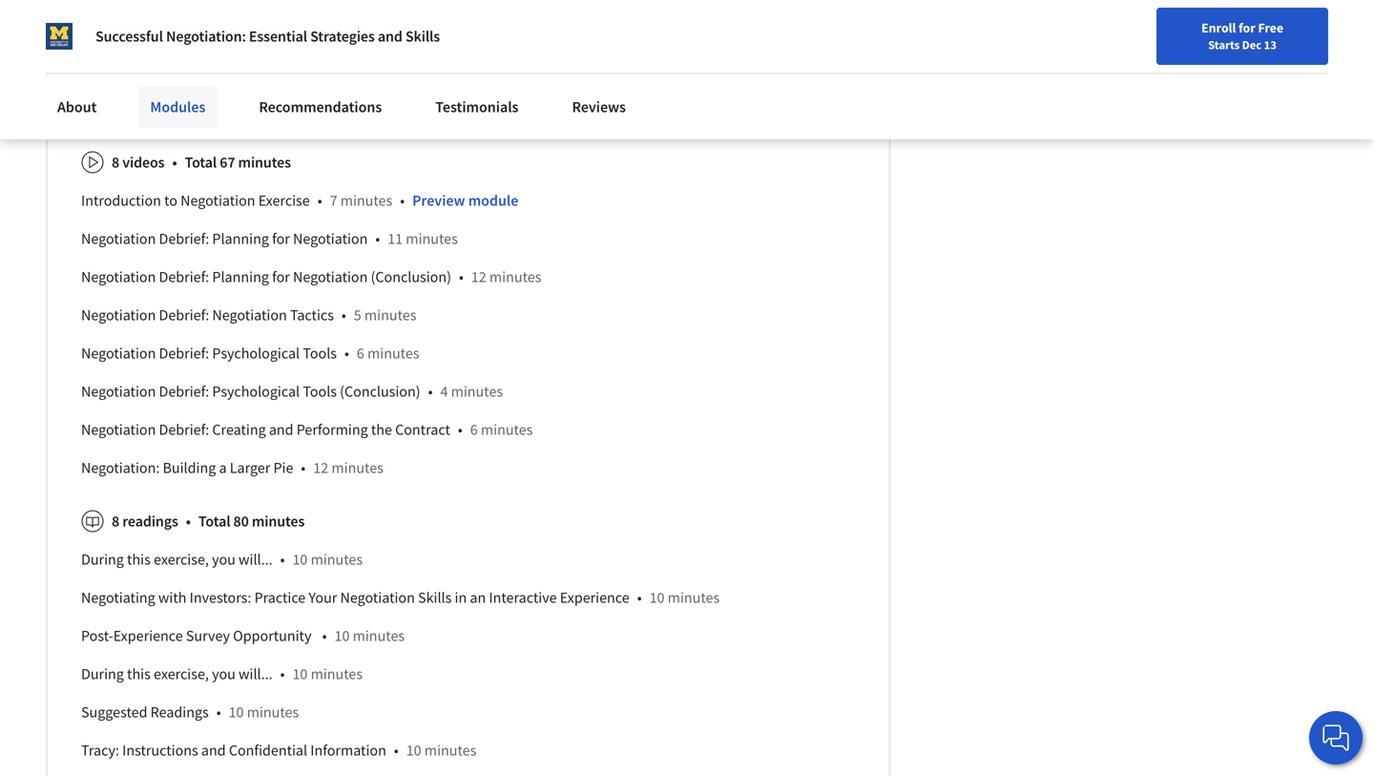 Task type: locate. For each thing, give the bounding box(es) containing it.
videos
[[122, 54, 164, 73], [122, 153, 165, 172]]

exercise,
[[154, 550, 209, 569], [154, 665, 209, 684]]

debrief: up negotiation debrief: psychological tools • 6 minutes
[[159, 306, 209, 325]]

2 this from the top
[[127, 665, 151, 684]]

0 horizontal spatial 8 readings
[[112, 512, 178, 531]]

1 vertical spatial total
[[198, 512, 231, 531]]

enroll
[[1202, 19, 1237, 36]]

1 debrief: from the top
[[159, 229, 209, 248]]

0 vertical spatial 12
[[471, 268, 487, 287]]

testimonials link
[[424, 86, 530, 128]]

what's
[[81, 15, 125, 35]]

6
[[357, 344, 365, 363], [470, 420, 478, 439]]

app
[[362, 54, 387, 73]]

videos up introduction
[[122, 153, 165, 172]]

show notifications image
[[1153, 24, 1176, 47]]

0 vertical spatial 8 videos
[[112, 54, 164, 73]]

during this exercise, you will... • 10 minutes up investors:
[[81, 550, 363, 569]]

in
[[455, 588, 467, 607]]

and
[[378, 27, 403, 46], [269, 420, 294, 439], [201, 741, 226, 760]]

preview
[[412, 191, 465, 210]]

reviews link
[[561, 86, 638, 128]]

1 horizontal spatial negotiation:
[[166, 27, 246, 46]]

debrief: down to
[[159, 229, 209, 248]]

67
[[220, 153, 235, 172]]

1 during this exercise, you will... • 10 minutes from the top
[[81, 550, 363, 569]]

module right preview
[[468, 191, 519, 210]]

confidential
[[229, 741, 307, 760]]

about link
[[46, 86, 108, 128]]

5 debrief: from the top
[[159, 382, 209, 401]]

you down survey at the bottom left of the page
[[212, 665, 236, 684]]

for
[[1239, 19, 1256, 36], [272, 229, 290, 248], [272, 268, 290, 287]]

info about module content element
[[74, 82, 856, 776]]

coursera image
[[23, 16, 144, 46]]

8 videos inside hide info about module content region
[[112, 153, 165, 172]]

hide info about module content region
[[81, 136, 856, 776]]

hide
[[104, 99, 131, 116]]

debrief:
[[159, 229, 209, 248], [159, 268, 209, 287], [159, 306, 209, 325], [159, 344, 209, 363], [159, 382, 209, 401], [159, 420, 209, 439]]

during this exercise, you will... • 10 minutes down survey at the bottom left of the page
[[81, 665, 363, 684]]

8 videos up introduction
[[112, 153, 165, 172]]

this up suggested
[[127, 665, 151, 684]]

debrief: down negotiation debrief: psychological tools • 6 minutes
[[159, 382, 209, 401]]

2 vertical spatial for
[[272, 268, 290, 287]]

experience down with
[[113, 626, 183, 646]]

0 vertical spatial this
[[127, 550, 151, 569]]

enroll for free starts dec 13
[[1202, 19, 1284, 53]]

negotiation
[[181, 191, 255, 210], [81, 229, 156, 248], [293, 229, 368, 248], [81, 268, 156, 287], [293, 268, 368, 287], [81, 306, 156, 325], [212, 306, 287, 325], [81, 344, 156, 363], [81, 382, 156, 401], [81, 420, 156, 439], [340, 588, 415, 607]]

successful
[[95, 27, 163, 46]]

3 debrief: from the top
[[159, 306, 209, 325]]

and down suggested readings • 10 minutes
[[201, 741, 226, 760]]

investors:
[[190, 588, 251, 607]]

6 down 5
[[357, 344, 365, 363]]

0 vertical spatial videos
[[122, 54, 164, 73]]

planning up the negotiation debrief: negotiation tactics • 5 minutes
[[212, 268, 269, 287]]

1 exercise, from the top
[[154, 550, 209, 569]]

negotiation debrief: psychological tools • 6 minutes
[[81, 344, 420, 363]]

1 during from the top
[[81, 550, 124, 569]]

readings down building
[[122, 512, 178, 531]]

12 down preview module link
[[471, 268, 487, 287]]

starts
[[1209, 37, 1240, 53]]

2 during from the top
[[81, 665, 124, 684]]

0 vertical spatial experience
[[560, 588, 630, 607]]

videos inside hide info about module content region
[[122, 153, 165, 172]]

0 vertical spatial (conclusion)
[[371, 268, 452, 287]]

• total 67 minutes
[[172, 153, 291, 172]]

8 down successful
[[112, 54, 119, 73]]

this
[[127, 550, 151, 569], [127, 665, 151, 684]]

what's included
[[81, 15, 184, 35]]

psychological for •
[[212, 344, 300, 363]]

exercise, up "readings"
[[154, 665, 209, 684]]

1 this from the top
[[127, 550, 151, 569]]

module right the about
[[196, 99, 240, 116]]

1 vertical spatial planning
[[212, 268, 269, 287]]

1 vertical spatial tools
[[303, 382, 337, 401]]

(conclusion) up the
[[340, 382, 421, 401]]

0 vertical spatial tools
[[303, 344, 337, 363]]

8
[[112, 54, 119, 73], [225, 54, 233, 73], [112, 153, 119, 172], [112, 512, 119, 531]]

8 readings down building
[[112, 512, 178, 531]]

1 vertical spatial for
[[272, 229, 290, 248]]

0 vertical spatial you
[[212, 550, 236, 569]]

debrief: for negotiation debrief: planning for negotiation (conclusion) • 12 minutes
[[159, 268, 209, 287]]

0 vertical spatial will...
[[239, 550, 273, 569]]

1 vertical spatial exercise,
[[154, 665, 209, 684]]

module inside region
[[468, 191, 519, 210]]

0 vertical spatial total
[[185, 153, 217, 172]]

skills
[[406, 27, 440, 46], [418, 588, 452, 607]]

0 vertical spatial during
[[81, 550, 124, 569]]

1 vertical spatial you
[[212, 665, 236, 684]]

will... down post-experience survey opportunity • 10 minutes
[[239, 665, 273, 684]]

1 vertical spatial readings
[[122, 512, 178, 531]]

0 vertical spatial during this exercise, you will... • 10 minutes
[[81, 550, 363, 569]]

1 vertical spatial negotiation:
[[81, 458, 160, 478]]

2 during this exercise, you will... • 10 minutes from the top
[[81, 665, 363, 684]]

1 tools from the top
[[303, 344, 337, 363]]

tools up performing
[[303, 382, 337, 401]]

negotiation: left building
[[81, 458, 160, 478]]

2 debrief: from the top
[[159, 268, 209, 287]]

module
[[196, 99, 240, 116], [468, 191, 519, 210]]

1 horizontal spatial experience
[[560, 588, 630, 607]]

1 you from the top
[[212, 550, 236, 569]]

1 planning from the top
[[212, 229, 269, 248]]

1 vertical spatial 12
[[313, 458, 329, 478]]

1 vertical spatial skills
[[418, 588, 452, 607]]

1 horizontal spatial 6
[[470, 420, 478, 439]]

debrief: for negotiation debrief: psychological tools (conclusion) • 4 minutes
[[159, 382, 209, 401]]

8 readings down 'successful negotiation: essential strategies and skills' on the top
[[225, 54, 291, 73]]

psychological down the negotiation debrief: negotiation tactics • 5 minutes
[[212, 344, 300, 363]]

for down negotiation debrief: planning for negotiation • 11 minutes
[[272, 268, 290, 287]]

readings down 'successful negotiation: essential strategies and skills' on the top
[[236, 54, 291, 73]]

1 horizontal spatial module
[[468, 191, 519, 210]]

0 vertical spatial exercise,
[[154, 550, 209, 569]]

essential
[[249, 27, 307, 46]]

debrief: up building
[[159, 420, 209, 439]]

2 psychological from the top
[[212, 382, 300, 401]]

1 vertical spatial 8 videos
[[112, 153, 165, 172]]

1 horizontal spatial readings
[[236, 54, 291, 73]]

skills inside hide info about module content region
[[418, 588, 452, 607]]

total left 67 at the left top of page
[[185, 153, 217, 172]]

during
[[81, 550, 124, 569], [81, 665, 124, 684]]

readings
[[236, 54, 291, 73], [122, 512, 178, 531]]

0 vertical spatial module
[[196, 99, 240, 116]]

negotiation debrief: planning for negotiation (conclusion) • 12 minutes
[[81, 268, 542, 287]]

skills up item
[[406, 27, 440, 46]]

larger
[[230, 458, 270, 478]]

2 planning from the top
[[212, 268, 269, 287]]

1 vertical spatial this
[[127, 665, 151, 684]]

and up pie
[[269, 420, 294, 439]]

practice
[[254, 588, 306, 607]]

modules link
[[139, 86, 217, 128]]

0 vertical spatial 6
[[357, 344, 365, 363]]

negotiation: up hide info about module content
[[166, 27, 246, 46]]

6 right contract
[[470, 420, 478, 439]]

during down 'post-'
[[81, 665, 124, 684]]

0 horizontal spatial negotiation:
[[81, 458, 160, 478]]

modules
[[150, 97, 206, 116]]

tools
[[303, 344, 337, 363], [303, 382, 337, 401]]

negotiation debrief: creating and performing the contract • 6 minutes
[[81, 420, 533, 439]]

2 8 videos from the top
[[112, 153, 165, 172]]

minutes
[[238, 153, 291, 172], [341, 191, 393, 210], [406, 229, 458, 248], [490, 268, 542, 287], [365, 306, 417, 325], [368, 344, 420, 363], [451, 382, 503, 401], [481, 420, 533, 439], [332, 458, 384, 478], [252, 512, 305, 531], [311, 550, 363, 569], [668, 588, 720, 607], [353, 626, 405, 646], [311, 665, 363, 684], [247, 703, 299, 722], [425, 741, 477, 760]]

0 vertical spatial psychological
[[212, 344, 300, 363]]

debrief: for negotiation debrief: negotiation tactics • 5 minutes
[[159, 306, 209, 325]]

0 horizontal spatial module
[[196, 99, 240, 116]]

exercise, up with
[[154, 550, 209, 569]]

item
[[390, 54, 419, 73]]

debrief: for negotiation debrief: psychological tools • 6 minutes
[[159, 344, 209, 363]]

skills left the in
[[418, 588, 452, 607]]

during this exercise, you will... • 10 minutes
[[81, 550, 363, 569], [81, 665, 363, 684]]

negotiating with investors: practice your negotiation skills in an interactive experience • 10 minutes
[[81, 588, 720, 607]]

psychological down negotiation debrief: psychological tools • 6 minutes
[[212, 382, 300, 401]]

8 videos down successful
[[112, 54, 164, 73]]

1 vertical spatial during this exercise, you will... • 10 minutes
[[81, 665, 363, 684]]

1 vertical spatial during
[[81, 665, 124, 684]]

1 vertical spatial will...
[[239, 665, 273, 684]]

you
[[212, 550, 236, 569], [212, 665, 236, 684]]

experience
[[560, 588, 630, 607], [113, 626, 183, 646]]

2 videos from the top
[[122, 153, 165, 172]]

•
[[172, 153, 177, 172], [318, 191, 322, 210], [400, 191, 405, 210], [376, 229, 380, 248], [459, 268, 464, 287], [342, 306, 346, 325], [345, 344, 349, 363], [428, 382, 433, 401], [458, 420, 463, 439], [301, 458, 306, 478], [186, 512, 191, 531], [280, 550, 285, 569], [637, 588, 642, 607], [322, 626, 327, 646], [280, 665, 285, 684], [216, 703, 221, 722], [394, 741, 399, 760]]

0 horizontal spatial readings
[[122, 512, 178, 531]]

preview module link
[[412, 191, 519, 210]]

7
[[330, 191, 338, 210]]

debrief: down the negotiation debrief: negotiation tactics • 5 minutes
[[159, 344, 209, 363]]

1 horizontal spatial 8 readings
[[225, 54, 291, 73]]

1 app item
[[352, 54, 419, 73]]

None search field
[[272, 12, 587, 50]]

negotiation:
[[166, 27, 246, 46], [81, 458, 160, 478]]

12
[[471, 268, 487, 287], [313, 458, 329, 478]]

1 vertical spatial 8 readings
[[112, 512, 178, 531]]

4 debrief: from the top
[[159, 344, 209, 363]]

1 vertical spatial videos
[[122, 153, 165, 172]]

for down the exercise
[[272, 229, 290, 248]]

0 vertical spatial skills
[[406, 27, 440, 46]]

6 debrief: from the top
[[159, 420, 209, 439]]

1 vertical spatial module
[[468, 191, 519, 210]]

total
[[185, 153, 217, 172], [198, 512, 231, 531]]

8 videos
[[112, 54, 164, 73], [112, 153, 165, 172]]

interactive
[[489, 588, 557, 607]]

module inside dropdown button
[[196, 99, 240, 116]]

0 vertical spatial 8 readings
[[225, 54, 291, 73]]

1 vertical spatial and
[[269, 420, 294, 439]]

videos down successful
[[122, 54, 164, 73]]

menu item
[[1010, 19, 1133, 81]]

(conclusion) down 11
[[371, 268, 452, 287]]

0 horizontal spatial experience
[[113, 626, 183, 646]]

opportunity
[[233, 626, 312, 646]]

8 up negotiating
[[112, 512, 119, 531]]

experience right 'interactive'
[[560, 588, 630, 607]]

2 horizontal spatial and
[[378, 27, 403, 46]]

planning down the exercise
[[212, 229, 269, 248]]

0 vertical spatial planning
[[212, 229, 269, 248]]

planning
[[212, 229, 269, 248], [212, 268, 269, 287]]

and up 1 app item
[[378, 27, 403, 46]]

1 videos from the top
[[122, 54, 164, 73]]

2 tools from the top
[[303, 382, 337, 401]]

(conclusion)
[[371, 268, 452, 287], [340, 382, 421, 401]]

psychological
[[212, 344, 300, 363], [212, 382, 300, 401]]

introduction to negotiation exercise • 7 minutes • preview module
[[81, 191, 519, 210]]

1 vertical spatial psychological
[[212, 382, 300, 401]]

1 vertical spatial experience
[[113, 626, 183, 646]]

0 vertical spatial for
[[1239, 19, 1256, 36]]

0 vertical spatial negotiation:
[[166, 27, 246, 46]]

for up "dec"
[[1239, 19, 1256, 36]]

0 horizontal spatial and
[[201, 741, 226, 760]]

0 vertical spatial readings
[[236, 54, 291, 73]]

0 horizontal spatial 6
[[357, 344, 365, 363]]

1 psychological from the top
[[212, 344, 300, 363]]

the
[[371, 420, 392, 439]]

building
[[163, 458, 216, 478]]

will...
[[239, 550, 273, 569], [239, 665, 273, 684]]

this up negotiating
[[127, 550, 151, 569]]

1 vertical spatial (conclusion)
[[340, 382, 421, 401]]

will... down • total 80 minutes in the bottom of the page
[[239, 550, 273, 569]]

debrief: up the negotiation debrief: negotiation tactics • 5 minutes
[[159, 268, 209, 287]]

12 right pie
[[313, 458, 329, 478]]

information
[[311, 741, 386, 760]]

1 vertical spatial 6
[[470, 420, 478, 439]]

negotiation debrief: planning for negotiation • 11 minutes
[[81, 229, 458, 248]]

total left 80
[[198, 512, 231, 531]]

your
[[309, 588, 337, 607]]

free
[[1259, 19, 1284, 36]]

tools down tactics
[[303, 344, 337, 363]]

during up negotiating
[[81, 550, 124, 569]]

debrief: for negotiation debrief: planning for negotiation • 11 minutes
[[159, 229, 209, 248]]

you up investors:
[[212, 550, 236, 569]]

• total 80 minutes
[[186, 512, 305, 531]]



Task type: vqa. For each thing, say whether or not it's contained in the screenshot.


Task type: describe. For each thing, give the bounding box(es) containing it.
about
[[57, 97, 97, 116]]

recommendations link
[[248, 86, 394, 128]]

pie
[[274, 458, 293, 478]]

total for total 67 minutes
[[185, 153, 217, 172]]

a
[[219, 458, 227, 478]]

total for total 80 minutes
[[198, 512, 231, 531]]

negotiation debrief: negotiation tactics • 5 minutes
[[81, 306, 417, 325]]

tactics
[[290, 306, 334, 325]]

80
[[233, 512, 249, 531]]

debrief: for negotiation debrief: creating and performing the contract • 6 minutes
[[159, 420, 209, 439]]

2 you from the top
[[212, 665, 236, 684]]

included
[[128, 15, 184, 35]]

0 horizontal spatial 12
[[313, 458, 329, 478]]

testimonials
[[436, 97, 519, 116]]

hide info about module content
[[104, 99, 288, 116]]

instructions
[[122, 741, 198, 760]]

dec
[[1243, 37, 1262, 53]]

chat with us image
[[1321, 723, 1352, 753]]

13
[[1265, 37, 1277, 53]]

0 vertical spatial and
[[378, 27, 403, 46]]

2 will... from the top
[[239, 665, 273, 684]]

university of michigan image
[[46, 23, 73, 50]]

8 readings inside hide info about module content region
[[112, 512, 178, 531]]

readings inside hide info about module content region
[[122, 512, 178, 531]]

about
[[159, 99, 193, 116]]

survey
[[186, 626, 230, 646]]

planning for •
[[212, 229, 269, 248]]

8 down 'successful negotiation: essential strategies and skills' on the top
[[225, 54, 233, 73]]

suggested
[[81, 703, 147, 722]]

negotiation debrief: psychological tools (conclusion) • 4 minutes
[[81, 382, 503, 401]]

post-experience survey opportunity • 10 minutes
[[81, 626, 405, 646]]

info
[[134, 99, 156, 116]]

for for 11 minutes
[[272, 229, 290, 248]]

1 horizontal spatial and
[[269, 420, 294, 439]]

recommendations
[[259, 97, 382, 116]]

exercise
[[258, 191, 310, 210]]

psychological for (conclusion)
[[212, 382, 300, 401]]

reviews
[[572, 97, 626, 116]]

tracy:
[[81, 741, 119, 760]]

for for 12 minutes
[[272, 268, 290, 287]]

negotiating
[[81, 588, 155, 607]]

content
[[243, 99, 288, 116]]

contract
[[395, 420, 450, 439]]

tools for •
[[303, 344, 337, 363]]

to
[[164, 191, 178, 210]]

1 horizontal spatial 12
[[471, 268, 487, 287]]

5
[[354, 306, 362, 325]]

with
[[158, 588, 187, 607]]

successful negotiation: essential strategies and skills
[[95, 27, 440, 46]]

planning for (conclusion)
[[212, 268, 269, 287]]

an
[[470, 588, 486, 607]]

tracy:  instructions and confidential information • 10 minutes
[[81, 741, 477, 760]]

introduction
[[81, 191, 161, 210]]

1 will... from the top
[[239, 550, 273, 569]]

for inside the "enroll for free starts dec 13"
[[1239, 19, 1256, 36]]

tools for (conclusion)
[[303, 382, 337, 401]]

performing
[[297, 420, 368, 439]]

negotiation: building a larger pie • 12 minutes
[[81, 458, 384, 478]]

negotiation: inside hide info about module content region
[[81, 458, 160, 478]]

2 vertical spatial and
[[201, 741, 226, 760]]

1
[[352, 54, 359, 73]]

strategies
[[310, 27, 375, 46]]

8 up introduction
[[112, 153, 119, 172]]

11
[[388, 229, 403, 248]]

hide info about module content button
[[74, 90, 295, 124]]

4
[[441, 382, 448, 401]]

creating
[[212, 420, 266, 439]]

readings
[[151, 703, 209, 722]]

2 exercise, from the top
[[154, 665, 209, 684]]

post-
[[81, 626, 113, 646]]

1 8 videos from the top
[[112, 54, 164, 73]]

suggested readings • 10 minutes
[[81, 703, 299, 722]]



